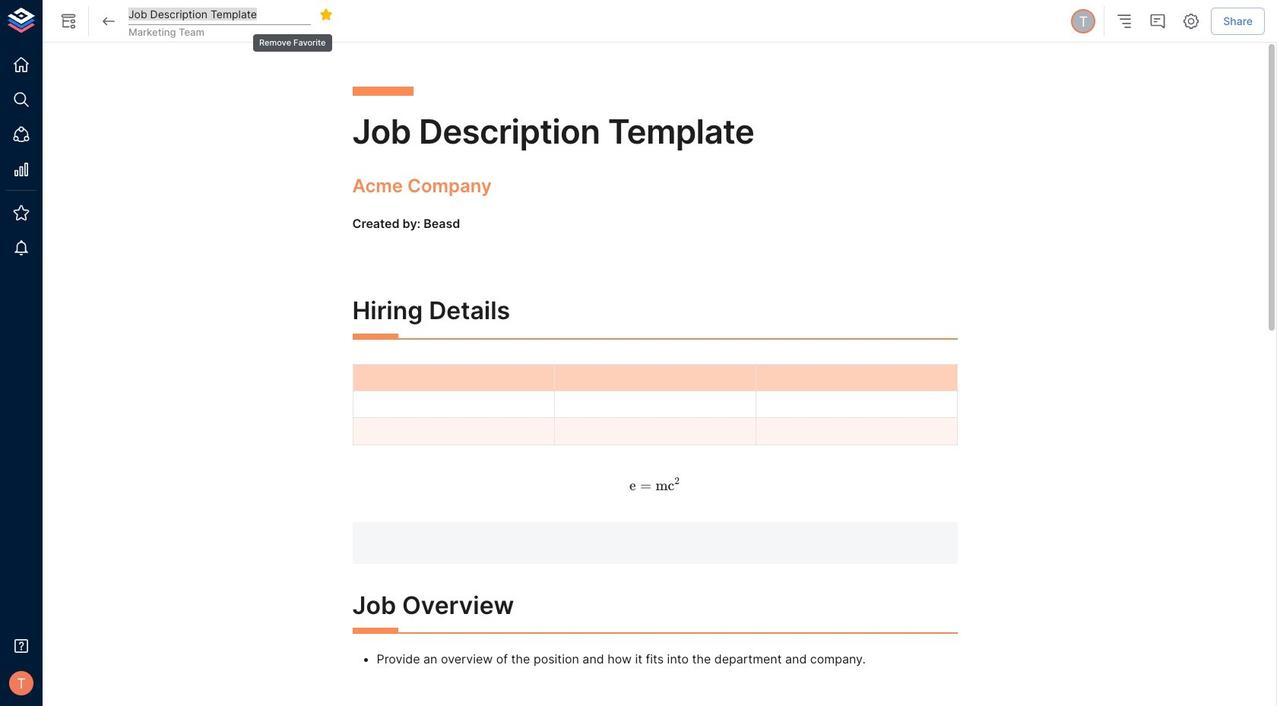 Task type: describe. For each thing, give the bounding box(es) containing it.
show wiki image
[[59, 12, 78, 30]]

comments image
[[1149, 12, 1167, 30]]



Task type: vqa. For each thing, say whether or not it's contained in the screenshot.
Show Wiki icon
yes



Task type: locate. For each thing, give the bounding box(es) containing it.
tooltip
[[252, 24, 333, 54]]

remove favorite image
[[319, 8, 333, 21]]

settings image
[[1183, 12, 1201, 30]]

table of contents image
[[1116, 12, 1134, 30]]

go back image
[[100, 12, 118, 30]]

None text field
[[128, 3, 311, 25]]



